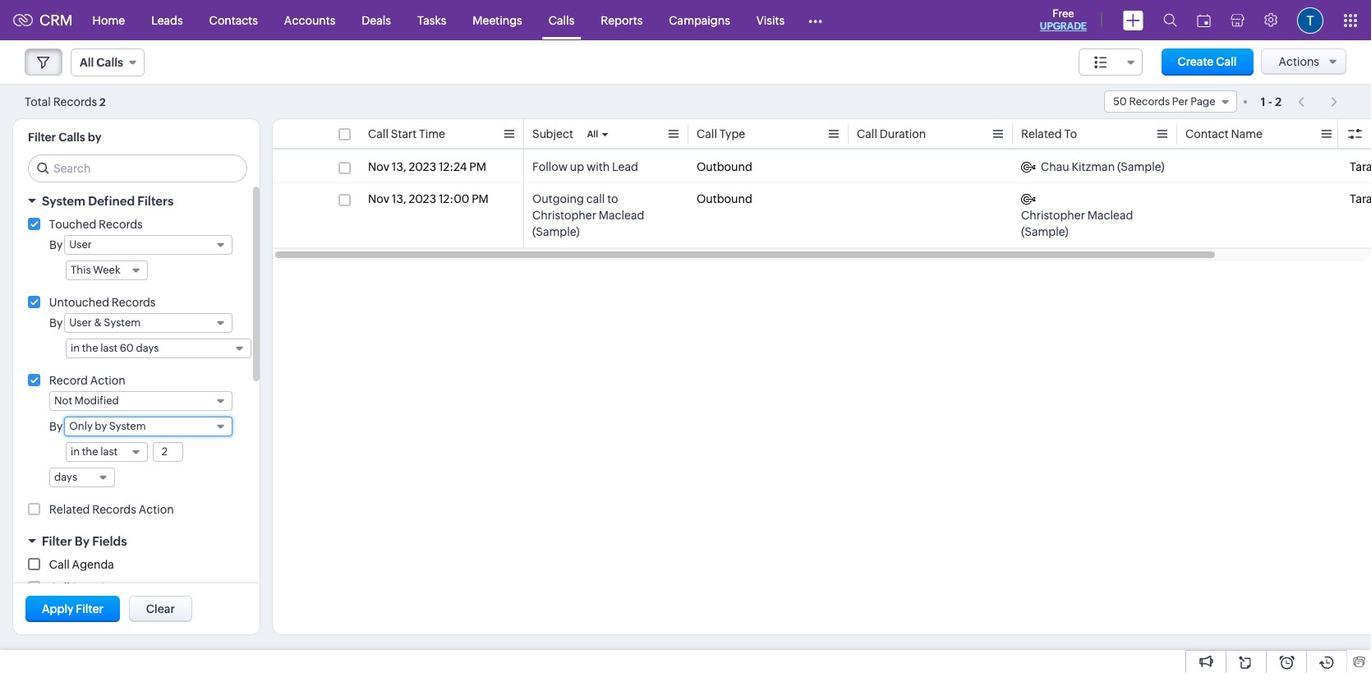 Task type: locate. For each thing, give the bounding box(es) containing it.
2 inside total records 2
[[100, 96, 106, 108]]

filter down total
[[28, 131, 56, 144]]

agenda
[[72, 558, 114, 571]]

not modified
[[54, 395, 119, 407]]

only
[[69, 420, 93, 432]]

the inside field
[[82, 446, 98, 458]]

2 nov from the top
[[368, 192, 390, 205]]

create menu element
[[1114, 0, 1154, 40]]

1 vertical spatial 13,
[[392, 192, 407, 205]]

(sample)
[[1118, 160, 1165, 173], [533, 225, 580, 238], [1022, 225, 1069, 238]]

the for in the last 60 days
[[82, 342, 98, 354]]

call start time
[[368, 127, 445, 141]]

calls left reports
[[549, 14, 575, 27]]

clear
[[146, 603, 175, 616]]

0 vertical spatial related
[[1022, 127, 1062, 141]]

the inside 'field'
[[82, 342, 98, 354]]

2 user from the top
[[69, 316, 92, 329]]

0 horizontal spatial all
[[80, 56, 94, 69]]

filter right apply
[[76, 603, 103, 616]]

0 vertical spatial tara
[[1351, 160, 1372, 173]]

nov
[[368, 160, 390, 173], [368, 192, 390, 205]]

1 vertical spatial in
[[71, 446, 80, 458]]

calls for all calls
[[96, 56, 123, 69]]

maclead down chau kitzman (sample)
[[1088, 209, 1134, 222]]

type
[[720, 127, 746, 141]]

fields
[[92, 534, 127, 548]]

tara for christopher maclead (sample)
[[1351, 192, 1372, 205]]

by right the only
[[95, 420, 107, 432]]

0 horizontal spatial duration
[[72, 581, 118, 594]]

action up filter by fields dropdown button at the left
[[139, 503, 174, 516]]

&
[[94, 316, 102, 329]]

maclead
[[599, 209, 645, 222], [1088, 209, 1134, 222]]

2
[[1276, 95, 1282, 108], [100, 96, 106, 108]]

by up call agenda
[[75, 534, 90, 548]]

outbound
[[697, 160, 753, 173], [697, 192, 753, 205]]

records up user & system field at the top
[[112, 296, 156, 309]]

1 horizontal spatial maclead
[[1088, 209, 1134, 222]]

0 horizontal spatial 2
[[100, 96, 106, 108]]

system for only by system
[[109, 420, 146, 432]]

accounts
[[284, 14, 336, 27]]

1 vertical spatial user
[[69, 316, 92, 329]]

13, down nov 13, 2023 12:24 pm
[[392, 192, 407, 205]]

0 vertical spatial nov
[[368, 160, 390, 173]]

13,
[[392, 160, 407, 173], [392, 192, 407, 205]]

records down defined
[[99, 218, 143, 231]]

2 right the -
[[1276, 95, 1282, 108]]

1 outbound from the top
[[697, 160, 753, 173]]

in inside 'field'
[[71, 342, 80, 354]]

1 vertical spatial tara
[[1351, 192, 1372, 205]]

2 13, from the top
[[392, 192, 407, 205]]

2 outbound from the top
[[697, 192, 753, 205]]

calls down 'home'
[[96, 56, 123, 69]]

calendar image
[[1198, 14, 1212, 27]]

touched records
[[49, 218, 143, 231]]

user
[[69, 238, 92, 251], [69, 316, 92, 329]]

1 vertical spatial days
[[54, 471, 77, 483]]

2 last from the top
[[100, 446, 118, 458]]

days field
[[49, 468, 115, 487]]

1 maclead from the left
[[599, 209, 645, 222]]

calls inside calls link
[[549, 14, 575, 27]]

1 christopher from the left
[[533, 209, 597, 222]]

all inside field
[[80, 56, 94, 69]]

call agenda
[[49, 558, 114, 571]]

last inside 'field'
[[100, 342, 118, 354]]

0 vertical spatial action
[[90, 374, 125, 387]]

navigation
[[1291, 90, 1347, 113]]

2 vertical spatial calls
[[59, 131, 85, 144]]

filter for filter by fields
[[42, 534, 72, 548]]

tara for chau kitzman (sample)
[[1351, 160, 1372, 173]]

christopher
[[533, 209, 597, 222], [1022, 209, 1086, 222]]

1 horizontal spatial days
[[136, 342, 159, 354]]

home
[[93, 14, 125, 27]]

last inside field
[[100, 446, 118, 458]]

2 maclead from the left
[[1088, 209, 1134, 222]]

0 horizontal spatial related
[[49, 503, 90, 516]]

maclead down to
[[599, 209, 645, 222]]

0 vertical spatial the
[[82, 342, 98, 354]]

campaigns link
[[656, 0, 744, 40]]

1 horizontal spatial (sample)
[[1022, 225, 1069, 238]]

0 horizontal spatial maclead
[[599, 209, 645, 222]]

related left to
[[1022, 127, 1062, 141]]

1 in from the top
[[71, 342, 80, 354]]

create menu image
[[1124, 10, 1144, 30]]

system up touched
[[42, 194, 85, 208]]

all calls
[[80, 56, 123, 69]]

0 horizontal spatial call duration
[[49, 581, 118, 594]]

follow up with lead link
[[533, 159, 639, 175]]

2 2023 from the top
[[409, 192, 437, 205]]

christopher maclead (sample) link
[[1022, 191, 1170, 240]]

1 horizontal spatial related
[[1022, 127, 1062, 141]]

pm right 12:00
[[472, 192, 489, 205]]

profile element
[[1288, 0, 1334, 40]]

row group
[[273, 151, 1372, 248]]

by
[[88, 131, 101, 144], [95, 420, 107, 432]]

records for total
[[53, 95, 97, 108]]

apply filter button
[[25, 596, 120, 622]]

by inside dropdown button
[[75, 534, 90, 548]]

1 vertical spatial pm
[[472, 192, 489, 205]]

nov down nov 13, 2023 12:24 pm
[[368, 192, 390, 205]]

1 horizontal spatial action
[[139, 503, 174, 516]]

nov down call start time
[[368, 160, 390, 173]]

pm right 12:24
[[470, 160, 487, 173]]

(sample) down outgoing
[[533, 225, 580, 238]]

records for touched
[[99, 218, 143, 231]]

action up modified
[[90, 374, 125, 387]]

christopher down outgoing
[[533, 209, 597, 222]]

calls inside the all calls field
[[96, 56, 123, 69]]

in
[[71, 342, 80, 354], [71, 446, 80, 458]]

lead
[[612, 160, 639, 173]]

all for all calls
[[80, 56, 94, 69]]

start
[[391, 127, 417, 141]]

-
[[1269, 95, 1273, 108]]

days inside days field
[[54, 471, 77, 483]]

time
[[419, 127, 445, 141]]

1 vertical spatial calls
[[96, 56, 123, 69]]

(sample) right kitzman
[[1118, 160, 1165, 173]]

1 horizontal spatial 2
[[1276, 95, 1282, 108]]

2 horizontal spatial (sample)
[[1118, 160, 1165, 173]]

contacts link
[[196, 0, 271, 40]]

2 tara from the top
[[1351, 192, 1372, 205]]

create call
[[1178, 55, 1238, 68]]

1 13, from the top
[[392, 160, 407, 173]]

the for in the last
[[82, 446, 98, 458]]

(sample) down the chau
[[1022, 225, 1069, 238]]

system right & at the top
[[104, 316, 141, 329]]

filter inside dropdown button
[[42, 534, 72, 548]]

tasks
[[418, 14, 447, 27]]

1 vertical spatial last
[[100, 446, 118, 458]]

2 in from the top
[[71, 446, 80, 458]]

1 vertical spatial nov
[[368, 192, 390, 205]]

0 vertical spatial last
[[100, 342, 118, 354]]

the
[[82, 342, 98, 354], [82, 446, 98, 458]]

records up fields
[[92, 503, 136, 516]]

in up the record on the left
[[71, 342, 80, 354]]

1 horizontal spatial christopher
[[1022, 209, 1086, 222]]

upgrade
[[1040, 21, 1088, 32]]

2 vertical spatial system
[[109, 420, 146, 432]]

reports link
[[588, 0, 656, 40]]

duration
[[880, 127, 927, 141], [72, 581, 118, 594]]

actions
[[1279, 55, 1320, 68]]

2023 for 12:00
[[409, 192, 437, 205]]

user down touched
[[69, 238, 92, 251]]

2023 left 12:00
[[409, 192, 437, 205]]

0 vertical spatial user
[[69, 238, 92, 251]]

to
[[1065, 127, 1078, 141]]

1 horizontal spatial calls
[[96, 56, 123, 69]]

1 vertical spatial outbound
[[697, 192, 753, 205]]

only by system
[[69, 420, 146, 432]]

2023 for 12:24
[[409, 160, 437, 173]]

60
[[120, 342, 134, 354]]

0 vertical spatial system
[[42, 194, 85, 208]]

1 vertical spatial by
[[95, 420, 107, 432]]

records for 50
[[1130, 95, 1171, 108]]

filter by fields button
[[13, 527, 260, 556]]

days right 60
[[136, 342, 159, 354]]

0 vertical spatial calls
[[549, 14, 575, 27]]

system down the "not modified" field
[[109, 420, 146, 432]]

0 horizontal spatial christopher
[[533, 209, 597, 222]]

system
[[42, 194, 85, 208], [104, 316, 141, 329], [109, 420, 146, 432]]

user left & at the top
[[69, 316, 92, 329]]

pm
[[470, 160, 487, 173], [472, 192, 489, 205]]

the up days field
[[82, 446, 98, 458]]

by
[[49, 238, 63, 252], [49, 316, 63, 330], [49, 420, 63, 433], [75, 534, 90, 548]]

nov for nov 13, 2023 12:00 pm
[[368, 192, 390, 205]]

all up total records 2
[[80, 56, 94, 69]]

1 horizontal spatial all
[[587, 129, 599, 139]]

tara
[[1351, 160, 1372, 173], [1351, 192, 1372, 205]]

outgoing call to christopher maclead (sample)
[[533, 192, 645, 238]]

christopher down the chau
[[1022, 209, 1086, 222]]

calls down total records 2
[[59, 131, 85, 144]]

2 christopher from the left
[[1022, 209, 1086, 222]]

profile image
[[1298, 7, 1324, 33]]

1 vertical spatial all
[[587, 129, 599, 139]]

1 vertical spatial 2023
[[409, 192, 437, 205]]

the down & at the top
[[82, 342, 98, 354]]

1 2023 from the top
[[409, 160, 437, 173]]

last down only by system
[[100, 446, 118, 458]]

(sample) inside "link"
[[1118, 160, 1165, 173]]

related down days field
[[49, 503, 90, 516]]

1 the from the top
[[82, 342, 98, 354]]

0 vertical spatial all
[[80, 56, 94, 69]]

in for in the last 60 days
[[71, 342, 80, 354]]

1 vertical spatial related
[[49, 503, 90, 516]]

0 vertical spatial call duration
[[857, 127, 927, 141]]

in inside field
[[71, 446, 80, 458]]

2 for 1 - 2
[[1276, 95, 1282, 108]]

follow
[[533, 160, 568, 173]]

2 the from the top
[[82, 446, 98, 458]]

0 vertical spatial pm
[[470, 160, 487, 173]]

filter for filter calls by
[[28, 131, 56, 144]]

records inside field
[[1130, 95, 1171, 108]]

1 vertical spatial filter
[[42, 534, 72, 548]]

kitzman
[[1072, 160, 1116, 173]]

record action
[[49, 374, 125, 387]]

0 vertical spatial 13,
[[392, 160, 407, 173]]

0 vertical spatial in
[[71, 342, 80, 354]]

1 - 2
[[1261, 95, 1282, 108]]

Only by System field
[[64, 417, 233, 436]]

(sample) inside the christopher maclead (sample)
[[1022, 225, 1069, 238]]

last for in the last
[[100, 446, 118, 458]]

0 horizontal spatial (sample)
[[533, 225, 580, 238]]

2 horizontal spatial calls
[[549, 14, 575, 27]]

all up with
[[587, 129, 599, 139]]

by for user & system
[[49, 316, 63, 330]]

records right "50" on the right top of page
[[1130, 95, 1171, 108]]

last left 60
[[100, 342, 118, 354]]

by down total records 2
[[88, 131, 101, 144]]

2 vertical spatial filter
[[76, 603, 103, 616]]

0 vertical spatial filter
[[28, 131, 56, 144]]

2023 left 12:24
[[409, 160, 437, 173]]

None text field
[[154, 443, 182, 461]]

2023
[[409, 160, 437, 173], [409, 192, 437, 205]]

0 vertical spatial duration
[[880, 127, 927, 141]]

1 last from the top
[[100, 342, 118, 354]]

1 user from the top
[[69, 238, 92, 251]]

1 horizontal spatial duration
[[880, 127, 927, 141]]

1 nov from the top
[[368, 160, 390, 173]]

13, down start
[[392, 160, 407, 173]]

filter up call agenda
[[42, 534, 72, 548]]

by down untouched
[[49, 316, 63, 330]]

0 horizontal spatial calls
[[59, 131, 85, 144]]

None field
[[1079, 48, 1143, 76]]

1 vertical spatial the
[[82, 446, 98, 458]]

call
[[1217, 55, 1238, 68], [368, 127, 389, 141], [697, 127, 718, 141], [857, 127, 878, 141], [1351, 127, 1371, 141], [49, 558, 70, 571], [49, 581, 70, 594]]

1 tara from the top
[[1351, 160, 1372, 173]]

by left the only
[[49, 420, 63, 433]]

records
[[53, 95, 97, 108], [1130, 95, 1171, 108], [99, 218, 143, 231], [112, 296, 156, 309], [92, 503, 136, 516]]

by down touched
[[49, 238, 63, 252]]

0 vertical spatial outbound
[[697, 160, 753, 173]]

0 horizontal spatial days
[[54, 471, 77, 483]]

user & system
[[69, 316, 141, 329]]

0 vertical spatial days
[[136, 342, 159, 354]]

1 vertical spatial system
[[104, 316, 141, 329]]

0 vertical spatial 2023
[[409, 160, 437, 173]]

in down the only
[[71, 446, 80, 458]]

records up "filter calls by"
[[53, 95, 97, 108]]

days down in the last on the bottom of the page
[[54, 471, 77, 483]]

2 down all calls
[[100, 96, 106, 108]]

filter
[[28, 131, 56, 144], [42, 534, 72, 548], [76, 603, 103, 616]]

0 horizontal spatial action
[[90, 374, 125, 387]]



Task type: vqa. For each thing, say whether or not it's contained in the screenshot.
1st the Truhlar from right
no



Task type: describe. For each thing, give the bounding box(es) containing it.
user for user
[[69, 238, 92, 251]]

defined
[[88, 194, 135, 208]]

row group containing nov 13, 2023 12:24 pm
[[273, 151, 1372, 248]]

crm link
[[13, 12, 73, 29]]

pm for nov 13, 2023 12:24 pm
[[470, 160, 487, 173]]

this
[[71, 264, 91, 276]]

by inside field
[[95, 420, 107, 432]]

1 vertical spatial duration
[[72, 581, 118, 594]]

christopher inside outgoing call to christopher maclead (sample)
[[533, 209, 597, 222]]

not
[[54, 395, 72, 407]]

deals
[[362, 14, 391, 27]]

1
[[1261, 95, 1266, 108]]

accounts link
[[271, 0, 349, 40]]

apply filter
[[42, 603, 103, 616]]

call
[[587, 192, 605, 205]]

User & System field
[[64, 313, 233, 333]]

this week
[[71, 264, 121, 276]]

records for untouched
[[112, 296, 156, 309]]

related records action
[[49, 503, 174, 516]]

call inside button
[[1217, 55, 1238, 68]]

home link
[[79, 0, 138, 40]]

call 
[[1351, 127, 1372, 141]]

touched
[[49, 218, 96, 231]]

(sample) inside outgoing call to christopher maclead (sample)
[[533, 225, 580, 238]]

50
[[1114, 95, 1128, 108]]

0 vertical spatial by
[[88, 131, 101, 144]]

pm for nov 13, 2023 12:00 pm
[[472, 192, 489, 205]]

tasks link
[[404, 0, 460, 40]]

visits
[[757, 14, 785, 27]]

maclead inside outgoing call to christopher maclead (sample)
[[599, 209, 645, 222]]

up
[[570, 160, 585, 173]]

in for in the last
[[71, 446, 80, 458]]

Not Modified field
[[49, 391, 233, 411]]

1 vertical spatial action
[[139, 503, 174, 516]]

chau
[[1041, 160, 1070, 173]]

related for related records action
[[49, 503, 90, 516]]

maclead inside the christopher maclead (sample)
[[1088, 209, 1134, 222]]

1 vertical spatial call duration
[[49, 581, 118, 594]]

nov 13, 2023 12:00 pm
[[368, 192, 489, 205]]

week
[[93, 264, 121, 276]]

user for user & system
[[69, 316, 92, 329]]

page
[[1191, 95, 1216, 108]]

free
[[1053, 7, 1075, 20]]

days inside in the last 60 days 'field'
[[136, 342, 159, 354]]

Other Modules field
[[798, 7, 834, 33]]

untouched records
[[49, 296, 156, 309]]

by for user
[[49, 238, 63, 252]]

outbound for outgoing call to christopher maclead (sample)
[[697, 192, 753, 205]]

deals link
[[349, 0, 404, 40]]

christopher inside the christopher maclead (sample)
[[1022, 209, 1086, 222]]

Search text field
[[29, 155, 247, 182]]

meetings
[[473, 14, 523, 27]]

(sample) for christopher maclead (sample)
[[1022, 225, 1069, 238]]

visits link
[[744, 0, 798, 40]]

subject
[[533, 127, 574, 141]]

This Week field
[[66, 261, 148, 280]]

in the last
[[71, 446, 118, 458]]

crm
[[39, 12, 73, 29]]

nov for nov 13, 2023 12:24 pm
[[368, 160, 390, 173]]

create
[[1178, 55, 1214, 68]]

untouched
[[49, 296, 109, 309]]

with
[[587, 160, 610, 173]]

record
[[49, 374, 88, 387]]

by for only by system
[[49, 420, 63, 433]]

system defined filters button
[[13, 187, 260, 215]]

name
[[1232, 127, 1263, 141]]

1 horizontal spatial call duration
[[857, 127, 927, 141]]

50 records per page
[[1114, 95, 1216, 108]]

13, for nov 13, 2023 12:00 pm
[[392, 192, 407, 205]]

leads
[[151, 14, 183, 27]]

2 for total records 2
[[100, 96, 106, 108]]

campaigns
[[669, 14, 731, 27]]

modified
[[74, 395, 119, 407]]

total records 2
[[25, 95, 106, 108]]

system for user & system
[[104, 316, 141, 329]]

follow up with lead
[[533, 160, 639, 173]]

12:00
[[439, 192, 470, 205]]

search image
[[1164, 13, 1178, 27]]

13, for nov 13, 2023 12:24 pm
[[392, 160, 407, 173]]

christopher maclead (sample)
[[1022, 209, 1134, 238]]

system defined filters
[[42, 194, 174, 208]]

calls for filter calls by
[[59, 131, 85, 144]]

50 Records Per Page field
[[1105, 90, 1238, 113]]

apply
[[42, 603, 74, 616]]

12:24
[[439, 160, 467, 173]]

reports
[[601, 14, 643, 27]]

outbound for follow up with lead
[[697, 160, 753, 173]]

related to
[[1022, 127, 1078, 141]]

(sample) for chau kitzman (sample)
[[1118, 160, 1165, 173]]

all for all
[[587, 129, 599, 139]]

contact
[[1186, 127, 1229, 141]]

chau kitzman (sample) link
[[1022, 159, 1165, 175]]

filter by fields
[[42, 534, 127, 548]]

in the last 60 days field
[[66, 339, 252, 358]]

All Calls field
[[71, 48, 145, 76]]

leads link
[[138, 0, 196, 40]]

last for in the last 60 days
[[100, 342, 118, 354]]

filters
[[138, 194, 174, 208]]

free upgrade
[[1040, 7, 1088, 32]]

in the last 60 days
[[71, 342, 159, 354]]

total
[[25, 95, 51, 108]]

in the last field
[[66, 442, 148, 462]]

contacts
[[209, 14, 258, 27]]

outgoing call to christopher maclead (sample) link
[[533, 191, 681, 240]]

size image
[[1095, 55, 1108, 70]]

chau kitzman (sample)
[[1041, 160, 1165, 173]]

filter inside button
[[76, 603, 103, 616]]

calls link
[[536, 0, 588, 40]]

search element
[[1154, 0, 1188, 40]]

nov 13, 2023 12:24 pm
[[368, 160, 487, 173]]

records for related
[[92, 503, 136, 516]]

User field
[[64, 235, 233, 255]]

call type
[[697, 127, 746, 141]]

contact name
[[1186, 127, 1263, 141]]

create call button
[[1162, 48, 1254, 76]]

related for related to
[[1022, 127, 1062, 141]]

per
[[1173, 95, 1189, 108]]

filter calls by
[[28, 131, 101, 144]]

system inside dropdown button
[[42, 194, 85, 208]]



